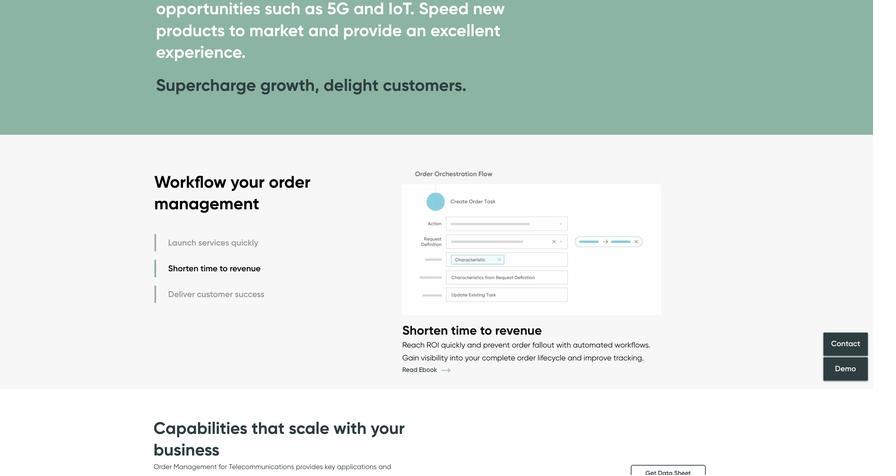 Task type: describe. For each thing, give the bounding box(es) containing it.
deliver customer success
[[168, 289, 264, 299]]

quickly inside shorten time to revenue reach roi quickly and prevent order fallout with automated workflows. gain visibility into your complete order lifecycle and improve tracking.
[[441, 341, 465, 350]]

0 horizontal spatial quickly
[[231, 238, 258, 248]]

launch services quickly
[[168, 238, 258, 248]]

customer
[[197, 289, 233, 299]]

launch services quickly link
[[154, 234, 266, 252]]

delight
[[324, 74, 379, 95]]

provides
[[296, 463, 323, 471]]

management
[[154, 193, 259, 214]]

automated
[[573, 341, 613, 350]]

visibility
[[421, 354, 448, 363]]

improve
[[584, 354, 612, 363]]

time for shorten time to revenue
[[200, 264, 218, 274]]

revenue for shorten time to revenue
[[230, 264, 261, 274]]

0 horizontal spatial that
[[192, 475, 206, 475]]

your inside workflow your order management
[[231, 171, 265, 192]]

workflow
[[154, 171, 226, 192]]

for
[[219, 463, 227, 471]]

prevent
[[483, 341, 510, 350]]

1 horizontal spatial that
[[252, 418, 285, 439]]

0 vertical spatial and
[[467, 341, 481, 350]]

services
[[198, 238, 229, 248]]

tracking.
[[613, 354, 644, 363]]

telecommunications
[[229, 463, 294, 471]]

1 vertical spatial order
[[512, 341, 530, 350]]

shorten for shorten time to revenue reach roi quickly and prevent order fallout with automated workflows. gain visibility into your complete order lifecycle and improve tracking.
[[402, 323, 448, 338]]

success
[[235, 289, 264, 299]]

shorten time to revenue link
[[154, 260, 266, 277]]

automated workflows help order visibility and tracking image
[[402, 163, 661, 322]]

deliver
[[168, 289, 195, 299]]

as
[[226, 475, 234, 475]]

order
[[154, 463, 172, 471]]

supercharge growth, delight customers.
[[156, 74, 467, 95]]

read
[[402, 366, 417, 374]]

1 vertical spatial and
[[568, 354, 582, 363]]

deliver customer success link
[[154, 286, 266, 303]]



Task type: vqa. For each thing, say whether or not it's contained in the screenshot.
Shorten time to revenue 'to'
yes



Task type: locate. For each thing, give the bounding box(es) containing it.
0 vertical spatial time
[[200, 264, 218, 274]]

launch
[[168, 238, 196, 248]]

1 vertical spatial time
[[451, 323, 477, 338]]

workflows.
[[615, 341, 650, 350]]

2 vertical spatial and
[[378, 463, 391, 471]]

0 horizontal spatial with
[[334, 418, 367, 439]]

time
[[200, 264, 218, 274], [451, 323, 477, 338]]

capabilities
[[154, 475, 191, 475]]

1 horizontal spatial to
[[480, 323, 492, 338]]

supercharge
[[156, 74, 256, 95]]

revenue up "success"
[[230, 264, 261, 274]]

ebook
[[419, 366, 437, 374]]

time down launch services quickly link
[[200, 264, 218, 274]]

roi
[[427, 341, 439, 350]]

your inside shorten time to revenue reach roi quickly and prevent order fallout with automated workflows. gain visibility into your complete order lifecycle and improve tracking.
[[465, 354, 480, 363]]

0 vertical spatial that
[[252, 418, 285, 439]]

revenue for shorten time to revenue reach roi quickly and prevent order fallout with automated workflows. gain visibility into your complete order lifecycle and improve tracking.
[[495, 323, 542, 338]]

capabilities
[[154, 418, 247, 439]]

shorten down the launch at bottom left
[[168, 264, 198, 274]]

0 horizontal spatial revenue
[[230, 264, 261, 274]]

shorten inside shorten time to revenue reach roi quickly and prevent order fallout with automated workflows. gain visibility into your complete order lifecycle and improve tracking.
[[402, 323, 448, 338]]

quickly right services
[[231, 238, 258, 248]]

order
[[269, 171, 310, 192], [512, 341, 530, 350], [517, 354, 536, 363]]

1 vertical spatial scale
[[208, 475, 224, 475]]

management
[[174, 463, 217, 471]]

lifecycle
[[538, 354, 566, 363]]

read ebook
[[402, 366, 439, 374]]

0 horizontal spatial scale
[[208, 475, 224, 475]]

time for shorten time to revenue reach roi quickly and prevent order fallout with automated workflows. gain visibility into your complete order lifecycle and improve tracking.
[[451, 323, 477, 338]]

0 vertical spatial with
[[556, 341, 571, 350]]

to up deliver customer success
[[220, 264, 228, 274]]

time inside shorten time to revenue reach roi quickly and prevent order fallout with automated workflows. gain visibility into your complete order lifecycle and improve tracking.
[[451, 323, 477, 338]]

quickly up into on the right bottom of page
[[441, 341, 465, 350]]

growth,
[[260, 74, 319, 95]]

and down automated
[[568, 354, 582, 363]]

revenue inside shorten time to revenue reach roi quickly and prevent order fallout with automated workflows. gain visibility into your complete order lifecycle and improve tracking.
[[495, 323, 542, 338]]

shorten up roi at the bottom of page
[[402, 323, 448, 338]]

0 vertical spatial shorten
[[168, 264, 198, 274]]

complete
[[482, 354, 515, 363]]

needs
[[251, 475, 271, 475]]

0 vertical spatial to
[[220, 264, 228, 274]]

to for shorten time to revenue
[[220, 264, 228, 274]]

demo
[[835, 364, 856, 374]]

1 vertical spatial that
[[192, 475, 206, 475]]

revenue
[[230, 264, 261, 274], [495, 323, 542, 338]]

to up prevent
[[480, 323, 492, 338]]

into
[[450, 354, 463, 363]]

0 horizontal spatial to
[[220, 264, 228, 274]]

1 horizontal spatial time
[[451, 323, 477, 338]]

1 horizontal spatial revenue
[[495, 323, 542, 338]]

demo link
[[824, 358, 868, 381]]

capabilities that scale with your business order management for telecommunications provides key applications and capabilities that scale as your needs change.
[[154, 418, 405, 475]]

your
[[231, 171, 265, 192], [465, 354, 480, 363], [371, 418, 405, 439], [235, 475, 249, 475]]

key
[[325, 463, 335, 471]]

0 horizontal spatial and
[[378, 463, 391, 471]]

gain
[[402, 354, 419, 363]]

to inside shorten time to revenue reach roi quickly and prevent order fallout with automated workflows. gain visibility into your complete order lifecycle and improve tracking.
[[480, 323, 492, 338]]

with inside capabilities that scale with your business order management for telecommunications provides key applications and capabilities that scale as your needs change.
[[334, 418, 367, 439]]

and inside capabilities that scale with your business order management for telecommunications provides key applications and capabilities that scale as your needs change.
[[378, 463, 391, 471]]

reach
[[402, 341, 425, 350]]

2 vertical spatial order
[[517, 354, 536, 363]]

and left prevent
[[467, 341, 481, 350]]

shorten
[[168, 264, 198, 274], [402, 323, 448, 338]]

1 vertical spatial revenue
[[495, 323, 542, 338]]

1 vertical spatial with
[[334, 418, 367, 439]]

0 horizontal spatial shorten
[[168, 264, 198, 274]]

scale
[[289, 418, 329, 439], [208, 475, 224, 475]]

1 vertical spatial to
[[480, 323, 492, 338]]

1 horizontal spatial quickly
[[441, 341, 465, 350]]

1 horizontal spatial with
[[556, 341, 571, 350]]

to
[[220, 264, 228, 274], [480, 323, 492, 338]]

workflow your order management
[[154, 171, 310, 214]]

with
[[556, 341, 571, 350], [334, 418, 367, 439]]

0 vertical spatial scale
[[289, 418, 329, 439]]

time up into on the right bottom of page
[[451, 323, 477, 338]]

change.
[[272, 475, 298, 475]]

1 horizontal spatial shorten
[[402, 323, 448, 338]]

order inside workflow your order management
[[269, 171, 310, 192]]

shorten time to revenue reach roi quickly and prevent order fallout with automated workflows. gain visibility into your complete order lifecycle and improve tracking.
[[402, 323, 650, 363]]

1 vertical spatial quickly
[[441, 341, 465, 350]]

0 vertical spatial order
[[269, 171, 310, 192]]

2 horizontal spatial and
[[568, 354, 582, 363]]

and right applications
[[378, 463, 391, 471]]

with inside shorten time to revenue reach roi quickly and prevent order fallout with automated workflows. gain visibility into your complete order lifecycle and improve tracking.
[[556, 341, 571, 350]]

1 horizontal spatial and
[[467, 341, 481, 350]]

revenue up prevent
[[495, 323, 542, 338]]

0 vertical spatial quickly
[[231, 238, 258, 248]]

read ebook link
[[402, 366, 461, 374]]

that
[[252, 418, 285, 439], [192, 475, 206, 475]]

0 horizontal spatial time
[[200, 264, 218, 274]]

business
[[154, 440, 219, 460]]

0 vertical spatial revenue
[[230, 264, 261, 274]]

quickly
[[231, 238, 258, 248], [441, 341, 465, 350]]

shorten for shorten time to revenue
[[168, 264, 198, 274]]

and
[[467, 341, 481, 350], [568, 354, 582, 363], [378, 463, 391, 471]]

1 vertical spatial shorten
[[402, 323, 448, 338]]

1 horizontal spatial scale
[[289, 418, 329, 439]]

contact
[[831, 339, 860, 349]]

applications
[[337, 463, 377, 471]]

contact link
[[824, 333, 868, 356]]

shorten time to revenue
[[168, 264, 261, 274]]

customers.
[[383, 74, 467, 95]]

to for shorten time to revenue reach roi quickly and prevent order fallout with automated workflows. gain visibility into your complete order lifecycle and improve tracking.
[[480, 323, 492, 338]]

fallout
[[532, 341, 554, 350]]



